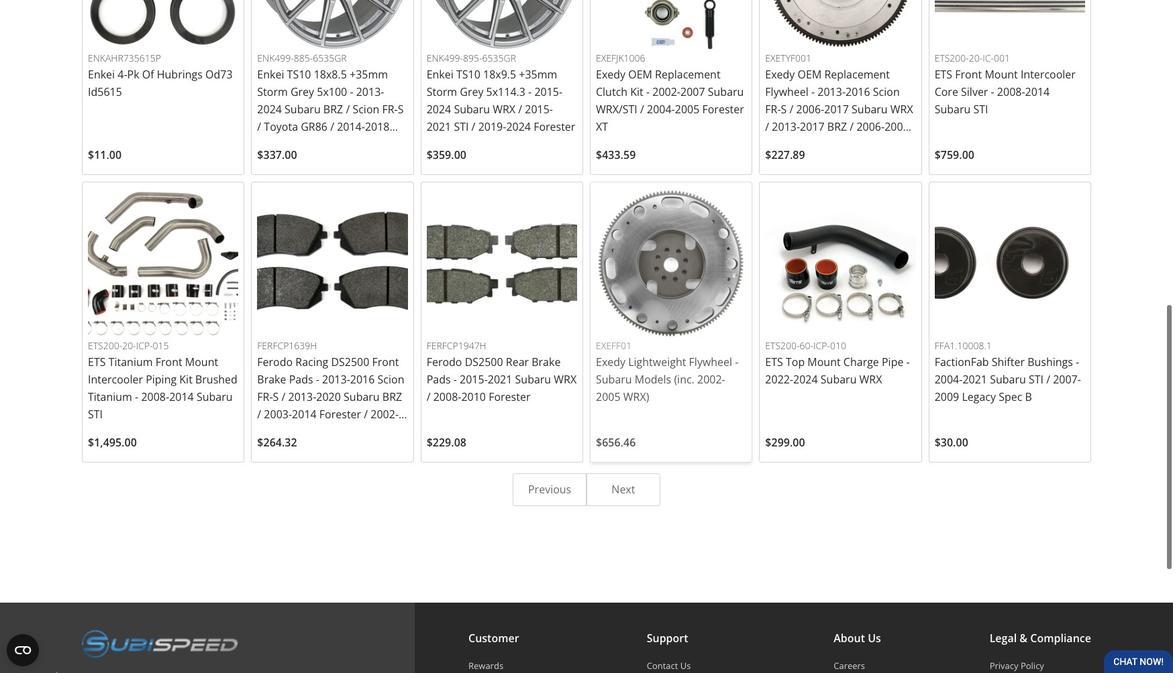 Task type: locate. For each thing, give the bounding box(es) containing it.
1 horizontal spatial us
[[868, 631, 881, 646]]

enkei
[[88, 67, 115, 81], [257, 67, 284, 81], [427, 67, 454, 81]]

2 enk499- from the left
[[427, 51, 463, 63]]

intercooler inside ets200-20-ic-001 ets front mount intercooler core silver  - 2008-2014 subaru sti
[[1021, 67, 1076, 81]]

oem down exefjk1006 on the top right of the page
[[628, 67, 652, 81]]

- down 'ferfcp1947h'
[[454, 372, 457, 387]]

ets
[[935, 67, 953, 81], [88, 355, 106, 369], [765, 355, 783, 369]]

scion left core
[[873, 84, 900, 99]]

ets inside ets200-20-ic-001 ets front mount intercooler core silver  - 2008-2014 subaru sti
[[935, 67, 953, 81]]

2 horizontal spatial 2021
[[963, 372, 987, 387]]

2013- up 2020
[[322, 372, 350, 387]]

1 ds2500 from the left
[[331, 355, 369, 369]]

0 horizontal spatial 2004-
[[647, 102, 675, 116]]

2003-
[[264, 407, 292, 422]]

storm up the $359.00
[[427, 84, 457, 99]]

(inc.
[[674, 372, 695, 387]]

scion up 2019
[[378, 372, 404, 387]]

2002- inside exefjk1006 exedy oem replacement clutch kit - 2002-2007 subaru wrx/sti / 2004-2005 forester xt
[[653, 84, 681, 99]]

1 horizontal spatial ds2500
[[465, 355, 503, 369]]

subispeed logo image
[[82, 629, 238, 658]]

sti inside ets200-20-icp-015 ets titanium front mount intercooler piping kit brushed titanium  - 2008-2014 subaru sti
[[88, 407, 103, 422]]

6535gr inside enk499-885-6535gr enkei ts10 18x8.5 +35mm storm grey 5x100 - 2013- 2024 subaru brz / scion fr-s / toyota gr86 / 2014-2018 subaru forester
[[313, 51, 347, 63]]

1 vertical spatial 20-
[[122, 339, 136, 351]]

0 horizontal spatial 6535gr
[[313, 51, 347, 63]]

ts10 for 18x9.5
[[456, 67, 480, 81]]

ffa1.10008.1 factionfab shifter bushings - subaru sti 2004+ / legacy spec.b 2007-2009, image
[[935, 187, 1085, 338]]

1 horizontal spatial enk499-
[[427, 51, 463, 63]]

shifter
[[992, 355, 1025, 369]]

0 horizontal spatial 2021
[[427, 119, 451, 134]]

0 horizontal spatial ts10
[[287, 67, 311, 81]]

1 vertical spatial 2009
[[935, 390, 959, 404]]

0 vertical spatial 2015-
[[535, 84, 563, 99]]

kit right the piping
[[179, 372, 193, 387]]

replacement
[[655, 67, 721, 81], [825, 67, 890, 81]]

2 pads from the left
[[427, 372, 451, 387]]

0 horizontal spatial replacement
[[655, 67, 721, 81]]

1 horizontal spatial replacement
[[825, 67, 890, 81]]

exedy up clutch
[[596, 67, 626, 81]]

2005 left wrx)
[[596, 390, 621, 404]]

2002- right clutch
[[653, 84, 681, 99]]

2 vertical spatial brz
[[382, 390, 402, 404]]

forester
[[702, 102, 744, 116], [534, 119, 576, 134], [296, 136, 338, 151], [765, 136, 807, 151], [489, 390, 531, 404], [319, 407, 361, 422]]

ets200- for front
[[935, 51, 969, 63]]

2 horizontal spatial mount
[[985, 67, 1018, 81]]

1 icp- from the left
[[136, 339, 153, 351]]

enkei for enkei ts10 18x9.5 +35mm storm grey 5x114.3 - 2015- 2024 subaru wrx / 2015- 2021 sti / 2019-2024 forester
[[427, 67, 454, 81]]

2024 inside ets200-60-icp-010 ets top mount charge pipe - 2022-2024 subaru wrx
[[793, 372, 818, 387]]

scion inside enk499-885-6535gr enkei ts10 18x8.5 +35mm storm grey 5x100 - 2013- 2024 subaru brz / scion fr-s / toyota gr86 / 2014-2018 subaru forester
[[353, 102, 379, 116]]

6535gr inside enk499-895-6535gr enkei ts10 18x9.5 +35mm storm grey 5x114.3 - 2015- 2024 subaru wrx / 2015- 2021 sti / 2019-2024 forester
[[482, 51, 516, 63]]

icp- inside ets200-20-icp-015 ets titanium front mount intercooler piping kit brushed titanium  - 2008-2014 subaru sti
[[136, 339, 153, 351]]

2006-
[[796, 102, 824, 116], [857, 119, 885, 134]]

replacement down exetyf001 exedy oem replacement flywheel - 2013+ ft86, image
[[825, 67, 890, 81]]

1 vertical spatial brake
[[257, 372, 286, 387]]

enk499- down "sku: 499-895-6535gr,,enkei ts10 18x9.5 +35 storm gray," image
[[427, 51, 463, 63]]

exedy down exetyf001
[[765, 67, 795, 81]]

us right the about
[[868, 631, 881, 646]]

ds2500 right racing
[[331, 355, 369, 369]]

subaru inside ets200-20-ic-001 ets front mount intercooler core silver  - 2008-2014 subaru sti
[[935, 102, 971, 116]]

-
[[350, 84, 353, 99], [646, 84, 650, 99], [812, 84, 815, 99], [528, 84, 532, 99], [991, 84, 995, 99], [735, 355, 739, 369], [907, 355, 910, 369], [1076, 355, 1079, 369], [316, 372, 319, 387], [454, 372, 457, 387], [135, 390, 138, 404]]

exedy inside exeff01 exedy lightweight flywheel - subaru models (inc. 2002- 2005 wrx)
[[596, 355, 626, 369]]

oem inside exefjk1006 exedy oem replacement clutch kit - 2002-2007 subaru wrx/sti / 2004-2005 forester xt
[[628, 67, 652, 81]]

factionfab
[[935, 355, 989, 369]]

3 enkei from the left
[[427, 67, 454, 81]]

flywheel
[[765, 84, 809, 99], [689, 355, 732, 369]]

titanium up the piping
[[108, 355, 153, 369]]

2004- down the factionfab
[[935, 372, 963, 387]]

oem
[[628, 67, 652, 81], [798, 67, 822, 81]]

storm left 5x100
[[257, 84, 288, 99]]

1 horizontal spatial 20-
[[969, 51, 983, 63]]

+35mm right 18x8.5
[[350, 67, 388, 81]]

1 horizontal spatial ts10
[[456, 67, 480, 81]]

exedy down exeff01
[[596, 355, 626, 369]]

1 enkei from the left
[[88, 67, 115, 81]]

0 vertical spatial 2004-
[[647, 102, 675, 116]]

toyota inside ferfcp1639h ferodo racing ds2500 front brake pads - 2013-2016 scion fr-s / 2013-2020 subaru brz / 2003-2014 forester / 2002- 2014 impreza / 2017-2019 toyota 86
[[257, 442, 291, 457]]

2017-
[[335, 424, 363, 439]]

brz inside exetyf001 exedy oem replacement flywheel - 2013-2016 scion fr-s / 2006-2017 subaru wrx / 2013-2017 brz / 2006-2009 forester xt
[[828, 119, 847, 134]]

0 horizontal spatial 2006-
[[796, 102, 824, 116]]

ts10 inside enk499-895-6535gr enkei ts10 18x9.5 +35mm storm grey 5x114.3 - 2015- 2024 subaru wrx / 2015- 2021 sti / 2019-2024 forester
[[456, 67, 480, 81]]

1 grey from the left
[[291, 84, 314, 99]]

ts10 down 895-
[[456, 67, 480, 81]]

0 horizontal spatial +35mm
[[350, 67, 388, 81]]

1 vertical spatial xt
[[810, 136, 822, 151]]

1 horizontal spatial pads
[[427, 372, 451, 387]]

ferfcp1947h ferodo ds2500 rear brake pads - 2015+ wrx, image
[[427, 187, 577, 338]]

0 horizontal spatial enk499-
[[257, 51, 294, 63]]

2002- up 2019
[[371, 407, 399, 422]]

grey inside enk499-885-6535gr enkei ts10 18x8.5 +35mm storm grey 5x100 - 2013- 2024 subaru brz / scion fr-s / toyota gr86 / 2014-2018 subaru forester
[[291, 84, 314, 99]]

2 6535gr from the left
[[482, 51, 516, 63]]

scion
[[873, 84, 900, 99], [353, 102, 379, 116], [378, 372, 404, 387]]

1 horizontal spatial 2009
[[935, 390, 959, 404]]

2022-
[[765, 372, 793, 387]]

1 vertical spatial 2005
[[596, 390, 621, 404]]

2017
[[824, 102, 849, 116], [800, 119, 825, 134]]

0 horizontal spatial ets
[[88, 355, 106, 369]]

2002-
[[653, 84, 681, 99], [697, 372, 725, 387], [371, 407, 399, 422]]

enk499- inside enk499-895-6535gr enkei ts10 18x9.5 +35mm storm grey 5x114.3 - 2015- 2024 subaru wrx / 2015- 2021 sti / 2019-2024 forester
[[427, 51, 463, 63]]

fr- up 2003-
[[257, 390, 273, 404]]

careers
[[834, 660, 865, 672]]

brake up 2003-
[[257, 372, 286, 387]]

1 vertical spatial 2002-
[[697, 372, 725, 387]]

2 oem from the left
[[798, 67, 822, 81]]

toyota up $337.00
[[264, 119, 298, 134]]

0 horizontal spatial 20-
[[122, 339, 136, 351]]

legal
[[990, 631, 1017, 646]]

1 vertical spatial 2016
[[350, 372, 375, 387]]

- right "pipe"
[[907, 355, 910, 369]]

forester inside enk499-895-6535gr enkei ts10 18x9.5 +35mm storm grey 5x114.3 - 2015- 2024 subaru wrx / 2015- 2021 sti / 2019-2024 forester
[[534, 119, 576, 134]]

- right silver
[[991, 84, 995, 99]]

2 horizontal spatial ets200-
[[935, 51, 969, 63]]

ts10 down 885-
[[287, 67, 311, 81]]

0 horizontal spatial ets200-
[[88, 339, 122, 351]]

1 vertical spatial intercooler
[[88, 372, 143, 387]]

ferodo down ferfcp1639h
[[257, 355, 293, 369]]

flywheel up (inc.
[[689, 355, 732, 369]]

1 6535gr from the left
[[313, 51, 347, 63]]

1 replacement from the left
[[655, 67, 721, 81]]

1 horizontal spatial ets200-
[[765, 339, 800, 351]]

1 horizontal spatial 2016
[[846, 84, 870, 99]]

- right 5x114.3
[[528, 84, 532, 99]]

grey left 5x100
[[291, 84, 314, 99]]

icp- inside ets200-60-icp-010 ets top mount charge pipe - 2022-2024 subaru wrx
[[814, 339, 830, 351]]

ets200-
[[935, 51, 969, 63], [88, 339, 122, 351], [765, 339, 800, 351]]

enk499- inside enk499-885-6535gr enkei ts10 18x8.5 +35mm storm grey 5x100 - 2013- 2024 subaru brz / scion fr-s / toyota gr86 / 2014-2018 subaru forester
[[257, 51, 294, 63]]

2 horizontal spatial front
[[955, 67, 982, 81]]

- down exetyf001
[[812, 84, 815, 99]]

sti left 2019- at the left of the page
[[454, 119, 469, 134]]

0 horizontal spatial brz
[[323, 102, 343, 116]]

1 horizontal spatial 2005
[[675, 102, 700, 116]]

2008- down 001
[[997, 84, 1025, 99]]

2004- right "wrx/sti"
[[647, 102, 675, 116]]

2014 right silver
[[1025, 84, 1050, 99]]

ets200- inside ets200-20-icp-015 ets titanium front mount intercooler piping kit brushed titanium  - 2008-2014 subaru sti
[[88, 339, 122, 351]]

1 horizontal spatial flywheel
[[765, 84, 809, 99]]

2014
[[1025, 84, 1050, 99], [169, 390, 194, 404], [292, 407, 317, 422], [257, 424, 282, 439]]

ferodo down 'ferfcp1947h'
[[427, 355, 462, 369]]

subaru inside ferfcp1639h ferodo racing ds2500 front brake pads - 2013-2016 scion fr-s / 2013-2020 subaru brz / 2003-2014 forester / 2002- 2014 impreza / 2017-2019 toyota 86
[[344, 390, 380, 404]]

1 +35mm from the left
[[350, 67, 388, 81]]

0 horizontal spatial 2005
[[596, 390, 621, 404]]

0 vertical spatial toyota
[[264, 119, 298, 134]]

- right clutch
[[646, 84, 650, 99]]

2 enkei from the left
[[257, 67, 284, 81]]

kit right clutch
[[630, 84, 644, 99]]

enkei right od73
[[257, 67, 284, 81]]

sti up the b
[[1029, 372, 1044, 387]]

2016 inside exetyf001 exedy oem replacement flywheel - 2013-2016 scion fr-s / 2006-2017 subaru wrx / 2013-2017 brz / 2006-2009 forester xt
[[846, 84, 870, 99]]

ets200-20-ic-001 ets front mount intercooler core silver - 2008-2014 subaru sti, image
[[935, 0, 1085, 50]]

0 vertical spatial 2009
[[885, 119, 909, 134]]

next link
[[587, 473, 660, 506]]

0 horizontal spatial ferodo
[[257, 355, 293, 369]]

1 horizontal spatial 2004-
[[935, 372, 963, 387]]

ferodo
[[257, 355, 293, 369], [427, 355, 462, 369]]

mount inside ets200-20-ic-001 ets front mount intercooler core silver  - 2008-2014 subaru sti
[[985, 67, 1018, 81]]

wrx
[[891, 102, 913, 116], [493, 102, 516, 116], [860, 372, 882, 387], [554, 372, 577, 387]]

- left the top
[[735, 355, 739, 369]]

ets inside ets200-60-icp-010 ets top mount charge pipe - 2022-2024 subaru wrx
[[765, 355, 783, 369]]

grey down 18x9.5
[[460, 84, 484, 99]]

fr-
[[382, 102, 398, 116], [765, 102, 781, 116], [257, 390, 273, 404]]

mount down 010
[[808, 355, 841, 369]]

storm inside enk499-885-6535gr enkei ts10 18x8.5 +35mm storm grey 5x100 - 2013- 2024 subaru brz / scion fr-s / toyota gr86 / 2014-2018 subaru forester
[[257, 84, 288, 99]]

0 horizontal spatial icp-
[[136, 339, 153, 351]]

20- left 001
[[969, 51, 983, 63]]

1 horizontal spatial ets
[[765, 355, 783, 369]]

of
[[142, 67, 154, 81]]

about
[[834, 631, 865, 646]]

xt right the $227.89
[[810, 136, 822, 151]]

toyota inside enk499-885-6535gr enkei ts10 18x8.5 +35mm storm grey 5x100 - 2013- 2024 subaru brz / scion fr-s / toyota gr86 / 2014-2018 subaru forester
[[264, 119, 298, 134]]

0 vertical spatial 2016
[[846, 84, 870, 99]]

0 horizontal spatial brake
[[257, 372, 286, 387]]

exeff01 exedy lightweight flywheel - subaru models (inc. 2002- 2005 wrx)
[[596, 339, 739, 404]]

$759.00
[[935, 147, 975, 162]]

sti down silver
[[974, 102, 988, 116]]

brushed
[[195, 372, 238, 387]]

brake right rear
[[532, 355, 561, 369]]

0 horizontal spatial xt
[[596, 119, 608, 134]]

storm
[[257, 84, 288, 99], [427, 84, 457, 99]]

0 vertical spatial 2017
[[824, 102, 849, 116]]

flywheel down exetyf001
[[765, 84, 809, 99]]

2 horizontal spatial s
[[781, 102, 787, 116]]

mount up 'brushed'
[[185, 355, 218, 369]]

- down racing
[[316, 372, 319, 387]]

s inside enk499-885-6535gr enkei ts10 18x8.5 +35mm storm grey 5x100 - 2013- 2024 subaru brz / scion fr-s / toyota gr86 / 2014-2018 subaru forester
[[398, 102, 404, 116]]

20-
[[969, 51, 983, 63], [122, 339, 136, 351]]

enkei up id5615
[[88, 67, 115, 81]]

0 vertical spatial brake
[[532, 355, 561, 369]]

legal & compliance
[[990, 631, 1091, 646]]

fr- up 2018
[[382, 102, 398, 116]]

replacement up '2007'
[[655, 67, 721, 81]]

$433.59
[[596, 147, 636, 162]]

oem inside exetyf001 exedy oem replacement flywheel - 2013-2016 scion fr-s / 2006-2017 subaru wrx / 2013-2017 brz / 2006-2009 forester xt
[[798, 67, 822, 81]]

1 horizontal spatial intercooler
[[1021, 67, 1076, 81]]

0 horizontal spatial kit
[[179, 372, 193, 387]]

+35mm inside enk499-895-6535gr enkei ts10 18x9.5 +35mm storm grey 5x114.3 - 2015- 2024 subaru wrx / 2015- 2021 sti / 2019-2024 forester
[[519, 67, 557, 81]]

885-
[[294, 51, 313, 63]]

ds2500 inside ferfcp1947h ferodo ds2500 rear brake pads - 2015-2021 subaru wrx / 2008-2010 forester
[[465, 355, 503, 369]]

2019
[[363, 424, 388, 439]]

titanium
[[108, 355, 153, 369], [88, 390, 132, 404]]

enkahr735615p
[[88, 51, 161, 63]]

- up $1,495.00
[[135, 390, 138, 404]]

legacy
[[962, 390, 996, 404]]

1 horizontal spatial +35mm
[[519, 67, 557, 81]]

storm inside enk499-895-6535gr enkei ts10 18x9.5 +35mm storm grey 5x114.3 - 2015- 2024 subaru wrx / 2015- 2021 sti / 2019-2024 forester
[[427, 84, 457, 99]]

toyota
[[264, 119, 298, 134], [257, 442, 291, 457]]

2 vertical spatial 2015-
[[460, 372, 488, 387]]

1 horizontal spatial enkei
[[257, 67, 284, 81]]

exedy for exedy oem replacement flywheel - 2013-2016 scion fr-s / 2006-2017 subaru wrx / 2013-2017 brz / 2006-2009 forester xt
[[765, 67, 795, 81]]

1 horizontal spatial s
[[398, 102, 404, 116]]

- inside "ffa1.10008.1 factionfab shifter bushings - 2004-2021 subaru sti / 2007- 2009 legacy spec b"
[[1076, 355, 1079, 369]]

pads down racing
[[289, 372, 313, 387]]

hubrings
[[157, 67, 203, 81]]

2013- up the $227.89
[[772, 119, 800, 134]]

grey for 18x9.5
[[460, 84, 484, 99]]

0 horizontal spatial 2009
[[885, 119, 909, 134]]

$229.08
[[427, 435, 466, 450]]

s inside exetyf001 exedy oem replacement flywheel - 2013-2016 scion fr-s / 2006-2017 subaru wrx / 2013-2017 brz / 2006-2009 forester xt
[[781, 102, 787, 116]]

1 horizontal spatial storm
[[427, 84, 457, 99]]

1 vertical spatial kit
[[179, 372, 193, 387]]

2013- up 2003-
[[288, 390, 316, 404]]

lightweight
[[628, 355, 686, 369]]

1 vertical spatial flywheel
[[689, 355, 732, 369]]

2015- down 5x114.3
[[525, 102, 553, 116]]

sku: 499-895-6535gr,,enkei ts10 18x9.5 +35 storm gray, image
[[427, 0, 577, 50]]

0 vertical spatial kit
[[630, 84, 644, 99]]

015
[[153, 339, 169, 351]]

6535gr up 18x9.5
[[482, 51, 516, 63]]

titanium up $1,495.00
[[88, 390, 132, 404]]

2018
[[365, 119, 390, 134]]

subaru inside enk499-895-6535gr enkei ts10 18x9.5 +35mm storm grey 5x114.3 - 2015- 2024 subaru wrx / 2015- 2021 sti / 2019-2024 forester
[[454, 102, 490, 116]]

2 ds2500 from the left
[[465, 355, 503, 369]]

20- inside ets200-20-icp-015 ets titanium front mount intercooler piping kit brushed titanium  - 2008-2014 subaru sti
[[122, 339, 136, 351]]

mount inside ets200-20-icp-015 ets titanium front mount intercooler piping kit brushed titanium  - 2008-2014 subaru sti
[[185, 355, 218, 369]]

2 horizontal spatial enkei
[[427, 67, 454, 81]]

enk499- for enkei ts10 18x9.5 +35mm storm grey 5x114.3 - 2015- 2024 subaru wrx / 2015- 2021 sti / 2019-2024 forester
[[427, 51, 463, 63]]

toyota left 86
[[257, 442, 291, 457]]

2 ts10 from the left
[[456, 67, 480, 81]]

1 horizontal spatial icp-
[[814, 339, 830, 351]]

enkei inside enk499-885-6535gr enkei ts10 18x8.5 +35mm storm grey 5x100 - 2013- 2024 subaru brz / scion fr-s / toyota gr86 / 2014-2018 subaru forester
[[257, 67, 284, 81]]

2 grey from the left
[[460, 84, 484, 99]]

contact us link
[[647, 660, 725, 672]]

2007-
[[1053, 372, 1081, 387]]

2013- up 2018
[[356, 84, 384, 99]]

sti inside "ffa1.10008.1 factionfab shifter bushings - 2004-2021 subaru sti / 2007- 2009 legacy spec b"
[[1029, 372, 1044, 387]]

2015- right 5x114.3
[[535, 84, 563, 99]]

2005 down '2007'
[[675, 102, 700, 116]]

xt down "wrx/sti"
[[596, 119, 608, 134]]

mount inside ets200-60-icp-010 ets top mount charge pipe - 2022-2024 subaru wrx
[[808, 355, 841, 369]]

0 vertical spatial 20-
[[969, 51, 983, 63]]

kit inside ets200-20-icp-015 ets titanium front mount intercooler piping kit brushed titanium  - 2008-2014 subaru sti
[[179, 372, 193, 387]]

2014 down the piping
[[169, 390, 194, 404]]

fr- up the $227.89
[[765, 102, 781, 116]]

0 horizontal spatial us
[[680, 660, 691, 672]]

1 pads from the left
[[289, 372, 313, 387]]

ts10
[[287, 67, 311, 81], [456, 67, 480, 81]]

6535gr
[[313, 51, 347, 63], [482, 51, 516, 63]]

pads
[[289, 372, 313, 387], [427, 372, 451, 387]]

us right contact
[[680, 660, 691, 672]]

0 vertical spatial brz
[[323, 102, 343, 116]]

2005 inside exeff01 exedy lightweight flywheel - subaru models (inc. 2002- 2005 wrx)
[[596, 390, 621, 404]]

enkahr735615p enkei 4-pk of hubrings od73 id5615
[[88, 51, 233, 99]]

0 vertical spatial scion
[[873, 84, 900, 99]]

20- left 015
[[122, 339, 136, 351]]

2015- up 2010 in the bottom of the page
[[460, 372, 488, 387]]

intercooler down ets200-20-ic-001 ets front mount intercooler core silver - 2008-2014 subaru sti, image
[[1021, 67, 1076, 81]]

2 storm from the left
[[427, 84, 457, 99]]

customer
[[469, 631, 519, 646]]

- inside enk499-885-6535gr enkei ts10 18x8.5 +35mm storm grey 5x100 - 2013- 2024 subaru brz / scion fr-s / toyota gr86 / 2014-2018 subaru forester
[[350, 84, 353, 99]]

mount down 001
[[985, 67, 1018, 81]]

2024 up $337.00
[[257, 102, 282, 116]]

enkei left 18x9.5
[[427, 67, 454, 81]]

ets inside ets200-20-icp-015 ets titanium front mount intercooler piping kit brushed titanium  - 2008-2014 subaru sti
[[88, 355, 106, 369]]

2008- down the piping
[[141, 390, 169, 404]]

2 +35mm from the left
[[519, 67, 557, 81]]

1 ts10 from the left
[[287, 67, 311, 81]]

0 vertical spatial intercooler
[[1021, 67, 1076, 81]]

2021 inside "ffa1.10008.1 factionfab shifter bushings - 2004-2021 subaru sti / 2007- 2009 legacy spec b"
[[963, 372, 987, 387]]

ets200-60-icp-010 ets top mount charge pipe - 2022-2024 subaru wrx
[[765, 339, 910, 387]]

sti inside enk499-895-6535gr enkei ts10 18x9.5 +35mm storm grey 5x114.3 - 2015- 2024 subaru wrx / 2015- 2021 sti / 2019-2024 forester
[[454, 119, 469, 134]]

exedy
[[596, 67, 626, 81], [765, 67, 795, 81], [596, 355, 626, 369]]

ts10 inside enk499-885-6535gr enkei ts10 18x8.5 +35mm storm grey 5x100 - 2013- 2024 subaru brz / scion fr-s / toyota gr86 / 2014-2018 subaru forester
[[287, 67, 311, 81]]

1 horizontal spatial grey
[[460, 84, 484, 99]]

2021 up the $359.00
[[427, 119, 451, 134]]

/ inside ferfcp1947h ferodo ds2500 rear brake pads - 2015-2021 subaru wrx / 2008-2010 forester
[[427, 390, 431, 404]]

intercooler left the piping
[[88, 372, 143, 387]]

ferfcp1947h ferodo ds2500 rear brake pads - 2015-2021 subaru wrx / 2008-2010 forester
[[427, 339, 577, 404]]

b
[[1025, 390, 1032, 404]]

exeff01 exedy lightweight flywheel - subaru models inc. 2002-2005 wrx, image
[[596, 187, 747, 338]]

1 enk499- from the left
[[257, 51, 294, 63]]

+35mm for 2015-
[[519, 67, 557, 81]]

2021 down rear
[[488, 372, 512, 387]]

privacy
[[990, 660, 1019, 672]]

1 horizontal spatial xt
[[810, 136, 822, 151]]

2024 inside enk499-885-6535gr enkei ts10 18x8.5 +35mm storm grey 5x100 - 2013- 2024 subaru brz / scion fr-s / toyota gr86 / 2014-2018 subaru forester
[[257, 102, 282, 116]]

us for about us
[[868, 631, 881, 646]]

1 storm from the left
[[257, 84, 288, 99]]

1 horizontal spatial 6535gr
[[482, 51, 516, 63]]

2 ferodo from the left
[[427, 355, 462, 369]]

intercooler
[[1021, 67, 1076, 81], [88, 372, 143, 387]]

0 horizontal spatial 2008-
[[141, 390, 169, 404]]

exedy inside exefjk1006 exedy oem replacement clutch kit - 2002-2007 subaru wrx/sti / 2004-2005 forester xt
[[596, 67, 626, 81]]

- right 5x100
[[350, 84, 353, 99]]

brake inside ferfcp1639h ferodo racing ds2500 front brake pads - 2013-2016 scion fr-s / 2013-2020 subaru brz / 2003-2014 forester / 2002- 2014 impreza / 2017-2019 toyota 86
[[257, 372, 286, 387]]

1 vertical spatial scion
[[353, 102, 379, 116]]

+35mm for 2013-
[[350, 67, 388, 81]]

ferodo inside ferfcp1947h ferodo ds2500 rear brake pads - 2015-2021 subaru wrx / 2008-2010 forester
[[427, 355, 462, 369]]

enk499-
[[257, 51, 294, 63], [427, 51, 463, 63]]

- inside ets200-60-icp-010 ets top mount charge pipe - 2022-2024 subaru wrx
[[907, 355, 910, 369]]

1 horizontal spatial fr-
[[382, 102, 398, 116]]

1 horizontal spatial kit
[[630, 84, 644, 99]]

ets200- inside ets200-20-ic-001 ets front mount intercooler core silver  - 2008-2014 subaru sti
[[935, 51, 969, 63]]

piping
[[146, 372, 177, 387]]

exefjk1006 exedy oem replacement clutch kit - 2002-2007 subaru wrx/sti / 2004-2005 forester xt
[[596, 51, 744, 134]]

2008- up $229.08
[[433, 390, 461, 404]]

2005
[[675, 102, 700, 116], [596, 390, 621, 404]]

0 horizontal spatial intercooler
[[88, 372, 143, 387]]

oem down exetyf001
[[798, 67, 822, 81]]

1 vertical spatial 2006-
[[857, 119, 885, 134]]

subaru inside ets200-60-icp-010 ets top mount charge pipe - 2022-2024 subaru wrx
[[821, 372, 857, 387]]

ferfcp1639h ferodo ds2500 brake pads (front) - 2013+ ft86 / 2014+ forester, image
[[257, 187, 408, 338]]

sti up $1,495.00
[[88, 407, 103, 422]]

6535gr up 18x8.5
[[313, 51, 347, 63]]

2024 down the top
[[793, 372, 818, 387]]

2014 inside ets200-20-ic-001 ets front mount intercooler core silver  - 2008-2014 subaru sti
[[1025, 84, 1050, 99]]

2 horizontal spatial fr-
[[765, 102, 781, 116]]

scion up 2018
[[353, 102, 379, 116]]

scion inside ferfcp1639h ferodo racing ds2500 front brake pads - 2013-2016 scion fr-s / 2013-2020 subaru brz / 2003-2014 forester / 2002- 2014 impreza / 2017-2019 toyota 86
[[378, 372, 404, 387]]

2 replacement from the left
[[825, 67, 890, 81]]

1 oem from the left
[[628, 67, 652, 81]]

ds2500 down 'ferfcp1947h'
[[465, 355, 503, 369]]

1 horizontal spatial brz
[[382, 390, 402, 404]]

exeff01
[[596, 339, 632, 351]]

1 horizontal spatial ferodo
[[427, 355, 462, 369]]

2009 inside exetyf001 exedy oem replacement flywheel - 2013-2016 scion fr-s / 2006-2017 subaru wrx / 2013-2017 brz / 2006-2009 forester xt
[[885, 119, 909, 134]]

0 horizontal spatial storm
[[257, 84, 288, 99]]

1 horizontal spatial oem
[[798, 67, 822, 81]]

ets200- up the top
[[765, 339, 800, 351]]

contact
[[647, 660, 678, 672]]

0 horizontal spatial 2002-
[[371, 407, 399, 422]]

sti
[[974, 102, 988, 116], [454, 119, 469, 134], [1029, 372, 1044, 387], [88, 407, 103, 422]]

1 vertical spatial toyota
[[257, 442, 291, 457]]

1 vertical spatial us
[[680, 660, 691, 672]]

ets for ets top mount charge pipe - 2022-2024 subaru wrx
[[765, 355, 783, 369]]

0 horizontal spatial ds2500
[[331, 355, 369, 369]]

2 icp- from the left
[[814, 339, 830, 351]]

2014 down 2003-
[[257, 424, 282, 439]]

0 vertical spatial 2005
[[675, 102, 700, 116]]

2004-
[[647, 102, 675, 116], [935, 372, 963, 387]]

ferodo for pads
[[427, 355, 462, 369]]

replacement inside exetyf001 exedy oem replacement flywheel - 2013-2016 scion fr-s / 2006-2017 subaru wrx / 2013-2017 brz / 2006-2009 forester xt
[[825, 67, 890, 81]]

0 horizontal spatial 2016
[[350, 372, 375, 387]]

1 ferodo from the left
[[257, 355, 293, 369]]

0 horizontal spatial pads
[[289, 372, 313, 387]]

20- inside ets200-20-ic-001 ets front mount intercooler core silver  - 2008-2014 subaru sti
[[969, 51, 983, 63]]

pk
[[127, 67, 139, 81]]

2014 inside ets200-20-icp-015 ets titanium front mount intercooler piping kit brushed titanium  - 2008-2014 subaru sti
[[169, 390, 194, 404]]

0 horizontal spatial front
[[156, 355, 182, 369]]

pads down 'ferfcp1947h'
[[427, 372, 451, 387]]

2002- right (inc.
[[697, 372, 725, 387]]

4-
[[118, 67, 127, 81]]

2021 inside ferfcp1947h ferodo ds2500 rear brake pads - 2015-2021 subaru wrx / 2008-2010 forester
[[488, 372, 512, 387]]

enk499- down sku: 499-885-6535gr,,enkei ts10 18x8.5 +35 storm gray, 'image'
[[257, 51, 294, 63]]

2009 inside "ffa1.10008.1 factionfab shifter bushings - 2004-2021 subaru sti / 2007- 2009 legacy spec b"
[[935, 390, 959, 404]]

2 vertical spatial scion
[[378, 372, 404, 387]]

storm for enkei ts10 18x9.5 +35mm storm grey 5x114.3 - 2015- 2024 subaru wrx / 2015- 2021 sti / 2019-2024 forester
[[427, 84, 457, 99]]

about us
[[834, 631, 881, 646]]

ets200- up core
[[935, 51, 969, 63]]

1 horizontal spatial mount
[[808, 355, 841, 369]]

+35mm up 5x114.3
[[519, 67, 557, 81]]

enk499-885-6535gr enkei ts10 18x8.5 +35mm storm grey 5x100 - 2013- 2024 subaru brz / scion fr-s / toyota gr86 / 2014-2018 subaru forester
[[257, 51, 404, 151]]

gr86
[[301, 119, 328, 134]]

- up the 2007- in the bottom of the page
[[1076, 355, 1079, 369]]

2014 up impreza
[[292, 407, 317, 422]]

1 vertical spatial brz
[[828, 119, 847, 134]]

fr- inside enk499-885-6535gr enkei ts10 18x8.5 +35mm storm grey 5x100 - 2013- 2024 subaru brz / scion fr-s / toyota gr86 / 2014-2018 subaru forester
[[382, 102, 398, 116]]

2019-
[[478, 119, 506, 134]]

xt inside exetyf001 exedy oem replacement flywheel - 2013-2016 scion fr-s / 2006-2017 subaru wrx / 2013-2017 brz / 2006-2009 forester xt
[[810, 136, 822, 151]]

0 horizontal spatial s
[[273, 390, 279, 404]]



Task type: describe. For each thing, give the bounding box(es) containing it.
support
[[647, 631, 688, 646]]

pads inside ferfcp1639h ferodo racing ds2500 front brake pads - 2013-2016 scion fr-s / 2013-2020 subaru brz / 2003-2014 forester / 2002- 2014 impreza / 2017-2019 toyota 86
[[289, 372, 313, 387]]

storm for enkei ts10 18x8.5 +35mm storm grey 5x100 - 2013- 2024 subaru brz / scion fr-s / toyota gr86 / 2014-2018 subaru forester
[[257, 84, 288, 99]]

wrx/sti
[[596, 102, 638, 116]]

/ inside exefjk1006 exedy oem replacement clutch kit - 2002-2007 subaru wrx/sti / 2004-2005 forester xt
[[640, 102, 644, 116]]

895-
[[463, 51, 482, 63]]

impreza
[[285, 424, 326, 439]]

6535gr for 18x9.5
[[482, 51, 516, 63]]

$11.00
[[88, 147, 122, 162]]

enk499- for enkei ts10 18x8.5 +35mm storm grey 5x100 - 2013- 2024 subaru brz / scion fr-s / toyota gr86 / 2014-2018 subaru forester
[[257, 51, 294, 63]]

rear
[[506, 355, 529, 369]]

2007
[[681, 84, 705, 99]]

od73
[[205, 67, 233, 81]]

86
[[294, 442, 306, 457]]

wrx inside ferfcp1947h ferodo ds2500 rear brake pads - 2015-2021 subaru wrx / 2008-2010 forester
[[554, 372, 577, 387]]

replacement for 2002-
[[655, 67, 721, 81]]

5x114.3
[[486, 84, 526, 99]]

replacement for 2016
[[825, 67, 890, 81]]

1 vertical spatial titanium
[[88, 390, 132, 404]]

ffa1.10008.1 factionfab shifter bushings - 2004-2021 subaru sti / 2007- 2009 legacy spec b
[[935, 339, 1081, 404]]

kit inside exefjk1006 exedy oem replacement clutch kit - 2002-2007 subaru wrx/sti / 2004-2005 forester xt
[[630, 84, 644, 99]]

ets200-60-icp-010 ets top mount charge pipe black - 2022+ subaru wrx, image
[[765, 187, 916, 338]]

2002- inside exeff01 exedy lightweight flywheel - subaru models (inc. 2002- 2005 wrx)
[[697, 372, 725, 387]]

- inside ferfcp1639h ferodo racing ds2500 front brake pads - 2013-2016 scion fr-s / 2013-2020 subaru brz / 2003-2014 forester / 2002- 2014 impreza / 2017-2019 toyota 86
[[316, 372, 319, 387]]

fr- inside ferfcp1639h ferodo racing ds2500 front brake pads - 2013-2016 scion fr-s / 2013-2020 subaru brz / 2003-2014 forester / 2002- 2014 impreza / 2017-2019 toyota 86
[[257, 390, 273, 404]]

racing
[[296, 355, 328, 369]]

core
[[935, 84, 958, 99]]

wrx)
[[623, 390, 649, 404]]

enkei inside the 'enkahr735615p enkei 4-pk of hubrings od73 id5615'
[[88, 67, 115, 81]]

careers link
[[834, 660, 881, 672]]

subaru inside "ffa1.10008.1 factionfab shifter bushings - 2004-2021 subaru sti / 2007- 2009 legacy spec b"
[[990, 372, 1026, 387]]

subaru inside exetyf001 exedy oem replacement flywheel - 2013-2016 scion fr-s / 2006-2017 subaru wrx / 2013-2017 brz / 2006-2009 forester xt
[[852, 102, 888, 116]]

contact us
[[647, 660, 691, 672]]

2008- inside ets200-20-icp-015 ets titanium front mount intercooler piping kit brushed titanium  - 2008-2014 subaru sti
[[141, 390, 169, 404]]

2002- inside ferfcp1639h ferodo racing ds2500 front brake pads - 2013-2016 scion fr-s / 2013-2020 subaru brz / 2003-2014 forester / 2002- 2014 impreza / 2017-2019 toyota 86
[[371, 407, 399, 422]]

exefjk1006 exedy oem replacement clutch kit - 2002-2007 subaru wrx/sti / 2004-2005 forester xt, image
[[596, 0, 747, 50]]

brz inside enk499-885-6535gr enkei ts10 18x8.5 +35mm storm grey 5x100 - 2013- 2024 subaru brz / scion fr-s / toyota gr86 / 2014-2018 subaru forester
[[323, 102, 343, 116]]

previous
[[528, 482, 571, 497]]

ets200-20-ic-001 ets front mount intercooler core silver  - 2008-2014 subaru sti
[[935, 51, 1076, 116]]

5x100
[[317, 84, 347, 99]]

2013- inside enk499-885-6535gr enkei ts10 18x8.5 +35mm storm grey 5x100 - 2013- 2024 subaru brz / scion fr-s / toyota gr86 / 2014-2018 subaru forester
[[356, 84, 384, 99]]

rewards
[[469, 660, 503, 672]]

open widget image
[[7, 635, 39, 667]]

ferfcp1947h
[[427, 339, 486, 351]]

charge
[[844, 355, 879, 369]]

models
[[635, 372, 671, 387]]

ets200-20-icp-015 ets titanium front mount intercooler piping kit brushed titanium  - 2008-2014 subaru sti
[[88, 339, 238, 422]]

0 vertical spatial 2006-
[[796, 102, 824, 116]]

exedy for exedy lightweight flywheel - subaru models (inc. 2002- 2005 wrx)
[[596, 355, 626, 369]]

s inside ferfcp1639h ferodo racing ds2500 front brake pads - 2013-2016 scion fr-s / 2013-2020 subaru brz / 2003-2014 forester / 2002- 2014 impreza / 2017-2019 toyota 86
[[273, 390, 279, 404]]

brake inside ferfcp1947h ferodo ds2500 rear brake pads - 2015-2021 subaru wrx / 2008-2010 forester
[[532, 355, 561, 369]]

$264.32
[[257, 435, 297, 450]]

clutch
[[596, 84, 628, 99]]

2008- inside ets200-20-ic-001 ets front mount intercooler core silver  - 2008-2014 subaru sti
[[997, 84, 1025, 99]]

sti inside ets200-20-ic-001 ets front mount intercooler core silver  - 2008-2014 subaru sti
[[974, 102, 988, 116]]

rewards link
[[469, 660, 538, 672]]

enkei for enkei ts10 18x8.5 +35mm storm grey 5x100 - 2013- 2024 subaru brz / scion fr-s / toyota gr86 / 2014-2018 subaru forester
[[257, 67, 284, 81]]

bushings
[[1028, 355, 1073, 369]]

2008- inside ferfcp1947h ferodo ds2500 rear brake pads - 2015-2021 subaru wrx / 2008-2010 forester
[[433, 390, 461, 404]]

subaru inside exeff01 exedy lightweight flywheel - subaru models (inc. 2002- 2005 wrx)
[[596, 372, 632, 387]]

privacy policy link
[[990, 660, 1091, 672]]

ds2500 inside ferfcp1639h ferodo racing ds2500 front brake pads - 2013-2016 scion fr-s / 2013-2020 subaru brz / 2003-2014 forester / 2002- 2014 impreza / 2017-2019 toyota 86
[[331, 355, 369, 369]]

- inside enk499-895-6535gr enkei ts10 18x9.5 +35mm storm grey 5x114.3 - 2015- 2024 subaru wrx / 2015- 2021 sti / 2019-2024 forester
[[528, 84, 532, 99]]

$359.00
[[427, 147, 466, 162]]

scion inside exetyf001 exedy oem replacement flywheel - 2013-2016 scion fr-s / 2006-2017 subaru wrx / 2013-2017 brz / 2006-2009 forester xt
[[873, 84, 900, 99]]

us for contact us
[[680, 660, 691, 672]]

ets200-20-icp-015 ets titanium front mount intercooler piping kit brushed titanium - 2008-2014 subaru sti, image
[[88, 187, 239, 338]]

privacy policy
[[990, 660, 1044, 672]]

/ inside "ffa1.10008.1 factionfab shifter bushings - 2004-2021 subaru sti / 2007- 2009 legacy spec b"
[[1047, 372, 1050, 387]]

20- for titanium
[[122, 339, 136, 351]]

wrx inside enk499-895-6535gr enkei ts10 18x9.5 +35mm storm grey 5x114.3 - 2015- 2024 subaru wrx / 2015- 2021 sti / 2019-2024 forester
[[493, 102, 516, 116]]

- inside exeff01 exedy lightweight flywheel - subaru models (inc. 2002- 2005 wrx)
[[735, 355, 739, 369]]

fr- inside exetyf001 exedy oem replacement flywheel - 2013-2016 scion fr-s / 2006-2017 subaru wrx / 2013-2017 brz / 2006-2009 forester xt
[[765, 102, 781, 116]]

spec
[[999, 390, 1023, 404]]

ferodo for brake
[[257, 355, 293, 369]]

ets for ets titanium front mount intercooler piping kit brushed titanium  - 2008-2014 subaru sti
[[88, 355, 106, 369]]

1 vertical spatial 2017
[[800, 119, 825, 134]]

wrx inside exetyf001 exedy oem replacement flywheel - 2013-2016 scion fr-s / 2006-2017 subaru wrx / 2013-2017 brz / 2006-2009 forester xt
[[891, 102, 913, 116]]

2016 inside ferfcp1639h ferodo racing ds2500 front brake pads - 2013-2016 scion fr-s / 2013-2020 subaru brz / 2003-2014 forester / 2002- 2014 impreza / 2017-2019 toyota 86
[[350, 372, 375, 387]]

1 vertical spatial 2015-
[[525, 102, 553, 116]]

ets200- for top
[[765, 339, 800, 351]]

flywheel inside exetyf001 exedy oem replacement flywheel - 2013-2016 scion fr-s / 2006-2017 subaru wrx / 2013-2017 brz / 2006-2009 forester xt
[[765, 84, 809, 99]]

forester inside exetyf001 exedy oem replacement flywheel - 2013-2016 scion fr-s / 2006-2017 subaru wrx / 2013-2017 brz / 2006-2009 forester xt
[[765, 136, 807, 151]]

2004- inside exefjk1006 exedy oem replacement clutch kit - 2002-2007 subaru wrx/sti / 2004-2005 forester xt
[[647, 102, 675, 116]]

subaru inside ets200-20-icp-015 ets titanium front mount intercooler piping kit brushed titanium  - 2008-2014 subaru sti
[[197, 390, 233, 404]]

2013- down exetyf001 exedy oem replacement flywheel - 2013+ ft86, image
[[818, 84, 846, 99]]

front inside ets200-20-ic-001 ets front mount intercooler core silver  - 2008-2014 subaru sti
[[955, 67, 982, 81]]

$299.00
[[765, 435, 805, 450]]

oem for kit
[[628, 67, 652, 81]]

mount for 2022-
[[808, 355, 841, 369]]

forester inside enk499-885-6535gr enkei ts10 18x8.5 +35mm storm grey 5x100 - 2013- 2024 subaru brz / scion fr-s / toyota gr86 / 2014-2018 subaru forester
[[296, 136, 338, 151]]

flywheel inside exeff01 exedy lightweight flywheel - subaru models (inc. 2002- 2005 wrx)
[[689, 355, 732, 369]]

previous link
[[513, 473, 587, 506]]

2020
[[316, 390, 341, 404]]

2005 inside exefjk1006 exedy oem replacement clutch kit - 2002-2007 subaru wrx/sti / 2004-2005 forester xt
[[675, 102, 700, 116]]

ffa1.10008.1
[[935, 339, 992, 351]]

forester inside ferfcp1639h ferodo racing ds2500 front brake pads - 2013-2016 scion fr-s / 2013-2020 subaru brz / 2003-2014 forester / 2002- 2014 impreza / 2017-2019 toyota 86
[[319, 407, 361, 422]]

ets for ets front mount intercooler core silver  - 2008-2014 subaru sti
[[935, 67, 953, 81]]

sku: 499-885-6535gr,,enkei ts10 18x8.5 +35 storm gray, image
[[257, 0, 408, 50]]

001
[[994, 51, 1010, 63]]

grey for 18x8.5
[[291, 84, 314, 99]]

010
[[830, 339, 846, 351]]

6535gr for 18x8.5
[[313, 51, 347, 63]]

oem for -
[[798, 67, 822, 81]]

60-
[[800, 339, 814, 351]]

id5615
[[88, 84, 122, 99]]

policy
[[1021, 660, 1044, 672]]

compliance
[[1031, 631, 1091, 646]]

ferfcp1639h ferodo racing ds2500 front brake pads - 2013-2016 scion fr-s / 2013-2020 subaru brz / 2003-2014 forester / 2002- 2014 impreza / 2017-2019 toyota 86
[[257, 339, 404, 457]]

subaru inside ferfcp1947h ferodo ds2500 rear brake pads - 2015-2021 subaru wrx / 2008-2010 forester
[[515, 372, 551, 387]]

2021 inside enk499-895-6535gr enkei ts10 18x9.5 +35mm storm grey 5x114.3 - 2015- 2024 subaru wrx / 2015- 2021 sti / 2019-2024 forester
[[427, 119, 451, 134]]

wrx inside ets200-60-icp-010 ets top mount charge pipe - 2022-2024 subaru wrx
[[860, 372, 882, 387]]

silver
[[961, 84, 988, 99]]

2010
[[461, 390, 486, 404]]

$30.00
[[935, 435, 968, 450]]

2024 down 5x114.3
[[506, 119, 531, 134]]

0 vertical spatial titanium
[[108, 355, 153, 369]]

18x9.5
[[483, 67, 516, 81]]

2004- inside "ffa1.10008.1 factionfab shifter bushings - 2004-2021 subaru sti / 2007- 2009 legacy spec b"
[[935, 372, 963, 387]]

exetyf001 exedy oem replacement flywheel - 2013+ ft86, image
[[765, 0, 916, 50]]

2015- inside ferfcp1947h ferodo ds2500 rear brake pads - 2015-2021 subaru wrx / 2008-2010 forester
[[460, 372, 488, 387]]

ets200- for titanium
[[88, 339, 122, 351]]

icp- for mount
[[814, 339, 830, 351]]

exefjk1006
[[596, 51, 645, 63]]

pipe
[[882, 355, 904, 369]]

ferfcp1639h
[[257, 339, 317, 351]]

20- for front
[[969, 51, 983, 63]]

exetyf001
[[765, 51, 812, 63]]

xt inside exefjk1006 exedy oem replacement clutch kit - 2002-2007 subaru wrx/sti / 2004-2005 forester xt
[[596, 119, 608, 134]]

picture of enkei 4-pk of hubrings od73 id5615 image
[[88, 0, 239, 50]]

2024 up the $359.00
[[427, 102, 451, 116]]

- inside ferfcp1947h ferodo ds2500 rear brake pads - 2015-2021 subaru wrx / 2008-2010 forester
[[454, 372, 457, 387]]

- inside ets200-20-icp-015 ets titanium front mount intercooler piping kit brushed titanium  - 2008-2014 subaru sti
[[135, 390, 138, 404]]

forester inside ferfcp1947h ferodo ds2500 rear brake pads - 2015-2021 subaru wrx / 2008-2010 forester
[[489, 390, 531, 404]]

- inside ets200-20-ic-001 ets front mount intercooler core silver  - 2008-2014 subaru sti
[[991, 84, 995, 99]]

$337.00
[[257, 147, 297, 162]]

top
[[786, 355, 805, 369]]

&
[[1020, 631, 1028, 646]]

forester inside exefjk1006 exedy oem replacement clutch kit - 2002-2007 subaru wrx/sti / 2004-2005 forester xt
[[702, 102, 744, 116]]

$1,495.00
[[88, 435, 137, 450]]

- inside exefjk1006 exedy oem replacement clutch kit - 2002-2007 subaru wrx/sti / 2004-2005 forester xt
[[646, 84, 650, 99]]

icp- for front
[[136, 339, 153, 351]]

front inside ferfcp1639h ferodo racing ds2500 front brake pads - 2013-2016 scion fr-s / 2013-2020 subaru brz / 2003-2014 forester / 2002- 2014 impreza / 2017-2019 toyota 86
[[372, 355, 399, 369]]

mount for -
[[985, 67, 1018, 81]]

18x8.5
[[314, 67, 347, 81]]

exedy for exedy oem replacement clutch kit - 2002-2007 subaru wrx/sti / 2004-2005 forester xt
[[596, 67, 626, 81]]

pads inside ferfcp1947h ferodo ds2500 rear brake pads - 2015-2021 subaru wrx / 2008-2010 forester
[[427, 372, 451, 387]]

subaru inside exefjk1006 exedy oem replacement clutch kit - 2002-2007 subaru wrx/sti / 2004-2005 forester xt
[[708, 84, 744, 99]]

ic-
[[983, 51, 994, 63]]

- inside exetyf001 exedy oem replacement flywheel - 2013-2016 scion fr-s / 2006-2017 subaru wrx / 2013-2017 brz / 2006-2009 forester xt
[[812, 84, 815, 99]]

front inside ets200-20-icp-015 ets titanium front mount intercooler piping kit brushed titanium  - 2008-2014 subaru sti
[[156, 355, 182, 369]]

intercooler inside ets200-20-icp-015 ets titanium front mount intercooler piping kit brushed titanium  - 2008-2014 subaru sti
[[88, 372, 143, 387]]

$227.89
[[765, 147, 805, 162]]

2014-
[[337, 119, 365, 134]]

ts10 for 18x8.5
[[287, 67, 311, 81]]

brz inside ferfcp1639h ferodo racing ds2500 front brake pads - 2013-2016 scion fr-s / 2013-2020 subaru brz / 2003-2014 forester / 2002- 2014 impreza / 2017-2019 toyota 86
[[382, 390, 402, 404]]

next
[[612, 482, 635, 497]]

$656.46
[[596, 435, 636, 450]]

enk499-895-6535gr enkei ts10 18x9.5 +35mm storm grey 5x114.3 - 2015- 2024 subaru wrx / 2015- 2021 sti / 2019-2024 forester
[[427, 51, 576, 134]]



Task type: vqa. For each thing, say whether or not it's contained in the screenshot.


